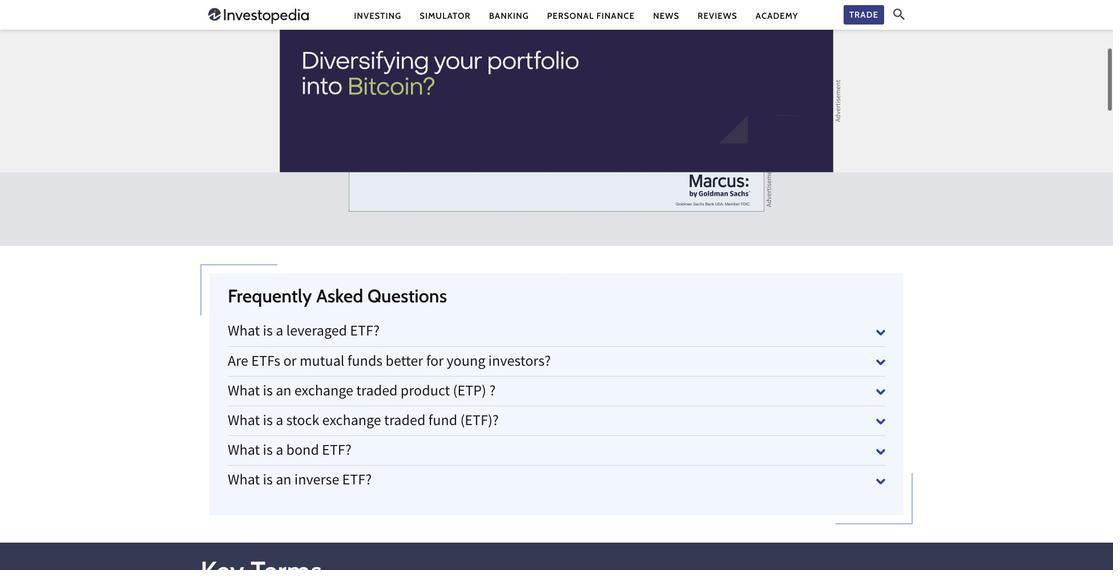 Task type: describe. For each thing, give the bounding box(es) containing it.
what for what is a stock exchange traded fund (etf)?
[[228, 411, 260, 433]]

personal finance link
[[547, 10, 635, 22]]

what for what is a leveraged etf?
[[228, 322, 260, 344]]

0 vertical spatial traded
[[356, 381, 398, 404]]

academy
[[756, 11, 799, 21]]

1 vertical spatial exchange
[[322, 411, 381, 433]]

exchange-
[[512, 4, 569, 19]]

with
[[579, 19, 605, 34]]

team
[[271, 113, 287, 122]]

0 vertical spatial exchange
[[295, 381, 353, 404]]

arrow down image for what is a stock exchange traded fund (etf)?
[[877, 418, 886, 427]]

1 vertical spatial for
[[426, 351, 444, 374]]

product
[[401, 381, 450, 404]]

investors?
[[489, 351, 551, 374]]

what for what is an inverse etf?
[[228, 471, 260, 493]]

etf? for what is a bond etf?
[[322, 441, 352, 463]]

what is a bond etf?
[[228, 441, 352, 463]]

arrow down image for young
[[877, 358, 886, 367]]

(etf)?
[[461, 411, 499, 433]]

exchange-traded fund (etf) explanation with pros and cons james chen updated
[[512, 4, 685, 50]]

an for inverse
[[276, 471, 292, 493]]

news link
[[653, 10, 680, 22]]

15,
[[813, 88, 822, 99]]

or
[[284, 351, 297, 374]]

2024
[[823, 88, 837, 99]]

are
[[228, 351, 248, 374]]

beginners
[[812, 64, 875, 83]]

index fund vs. etf: what's the difference? the investopedia team
[[210, 72, 403, 122]]

fund inside index fund vs. etf: what's the difference? the investopedia team
[[248, 72, 280, 90]]

what's
[[335, 72, 378, 90]]

simulator
[[420, 11, 471, 21]]

jan
[[801, 88, 812, 99]]

etf? for what is a leveraged etf?
[[350, 322, 380, 344]]

arrow down image for ?
[[877, 388, 886, 397]]

academy link
[[756, 10, 799, 22]]

banking link
[[489, 10, 529, 22]]

arrow down image for what is a leveraged etf?
[[877, 328, 886, 337]]

the
[[218, 113, 230, 122]]

bond
[[286, 441, 319, 463]]

is for leveraged
[[263, 322, 273, 344]]

1 vertical spatial traded
[[384, 411, 426, 433]]

a for stock
[[276, 411, 283, 433]]

young
[[447, 351, 486, 374]]

a for bond
[[276, 441, 283, 463]]

asked
[[316, 285, 363, 307]]

traded
[[569, 4, 605, 19]]

?
[[490, 381, 496, 404]]

reviews
[[698, 11, 738, 21]]

inverse
[[295, 471, 339, 493]]

etf:
[[304, 72, 331, 90]]

pros
[[608, 19, 632, 34]]

updated
[[561, 39, 586, 50]]

is for exchange
[[263, 381, 273, 404]]

trade link
[[844, 5, 885, 25]]

index
[[210, 72, 245, 90]]



Task type: vqa. For each thing, say whether or not it's contained in the screenshot.
the bottommost Fund
yes



Task type: locate. For each thing, give the bounding box(es) containing it.
etf?
[[350, 322, 380, 344], [322, 441, 352, 463], [342, 471, 372, 493]]

what
[[228, 322, 260, 344], [228, 381, 260, 404], [228, 411, 260, 433], [228, 441, 260, 463], [228, 471, 260, 493]]

an down or
[[276, 381, 292, 404]]

arrow down image
[[877, 358, 886, 367], [877, 388, 886, 397], [877, 448, 886, 457]]

investopedia
[[231, 113, 269, 122]]

banking
[[489, 11, 529, 21]]

3 arrow down image from the top
[[877, 448, 886, 457]]

2 arrow down image from the top
[[877, 388, 886, 397]]

a for leveraged
[[276, 322, 283, 344]]

a left stock
[[276, 411, 283, 433]]

0 vertical spatial arrow down image
[[877, 328, 886, 337]]

exchange down mutual
[[295, 381, 353, 404]]

an down the what is a bond etf?
[[276, 471, 292, 493]]

4 what from the top
[[228, 441, 260, 463]]

and
[[635, 19, 655, 34]]

1 what from the top
[[228, 322, 260, 344]]

7
[[724, 47, 731, 65]]

(etp)
[[453, 381, 487, 404]]

is down the what is a bond etf?
[[263, 471, 273, 493]]

frequently asked questions
[[228, 285, 447, 307]]

1 vertical spatial arrow down image
[[877, 388, 886, 397]]

cons
[[658, 19, 685, 34]]

strategies
[[724, 64, 787, 83]]

1 vertical spatial fund
[[248, 72, 280, 90]]

explanation
[[512, 19, 576, 34]]

frequently
[[228, 285, 312, 307]]

what is a leveraged etf?
[[228, 322, 380, 344]]

news
[[653, 11, 680, 21]]

what is a stock exchange traded fund (etf)?
[[228, 411, 499, 433]]

personal
[[547, 11, 594, 21]]

personal finance
[[547, 11, 635, 21]]

better
[[386, 351, 423, 374]]

is down the etfs
[[263, 381, 273, 404]]

0 vertical spatial an
[[276, 381, 292, 404]]

1 horizontal spatial for
[[790, 64, 808, 83]]

search image
[[894, 9, 905, 20]]

fund inside exchange-traded fund (etf) explanation with pros and cons james chen updated
[[608, 4, 635, 19]]

0 vertical spatial a
[[276, 322, 283, 344]]

0 vertical spatial for
[[790, 64, 808, 83]]

5 is from the top
[[263, 471, 273, 493]]

traded
[[356, 381, 398, 404], [384, 411, 426, 433]]

(etf)
[[638, 4, 667, 19]]

0 vertical spatial fund
[[608, 4, 635, 19]]

2 a from the top
[[276, 411, 283, 433]]

investopedia homepage image
[[208, 7, 309, 25]]

arrow down image
[[877, 328, 886, 337], [877, 418, 886, 427], [877, 477, 886, 486]]

fund left (etf)
[[608, 4, 635, 19]]

mutual
[[300, 351, 345, 374]]

looking at regular dividend income options image
[[448, 69, 503, 145]]

is for inverse
[[263, 471, 273, 493]]

is up the etfs
[[263, 322, 273, 344]]

1 an from the top
[[276, 381, 292, 404]]

1 is from the top
[[263, 322, 273, 344]]

finance
[[597, 11, 635, 21]]

3 what from the top
[[228, 411, 260, 433]]

a up the etfs
[[276, 322, 283, 344]]

traded down product on the left bottom
[[384, 411, 426, 433]]

3 is from the top
[[263, 411, 273, 433]]

reviews link
[[698, 10, 738, 22]]

chen
[[540, 39, 556, 48]]

leveraged
[[286, 322, 347, 344]]

trading
[[794, 47, 841, 65]]

simulator link
[[420, 10, 471, 22]]

etf? right bond
[[322, 441, 352, 463]]

a left bond
[[276, 441, 283, 463]]

trade
[[850, 10, 879, 20]]

stock
[[286, 411, 319, 433]]

0 vertical spatial etf?
[[350, 322, 380, 344]]

fund
[[608, 4, 635, 19], [248, 72, 280, 90]]

fund left vs.
[[248, 72, 280, 90]]

2 vertical spatial arrow down image
[[877, 477, 886, 486]]

5 what from the top
[[228, 471, 260, 493]]

0 horizontal spatial for
[[426, 351, 444, 374]]

etf
[[766, 47, 791, 65]]

exchange-traded fund (etf) definition image
[[448, 0, 503, 59]]

what is an exchange traded product (etp) ?
[[228, 381, 496, 404]]

advertisement element
[[280, 30, 834, 172], [349, 161, 765, 212]]

an for exchange
[[276, 381, 292, 404]]

etf? for what is an inverse etf?
[[342, 471, 372, 493]]

etf? up funds
[[350, 322, 380, 344]]

0 horizontal spatial fund
[[248, 72, 280, 90]]

1 vertical spatial an
[[276, 471, 292, 493]]

investing link
[[354, 10, 402, 22]]

for
[[790, 64, 808, 83], [426, 351, 444, 374]]

0 vertical spatial arrow down image
[[877, 358, 886, 367]]

1 vertical spatial a
[[276, 411, 283, 433]]

is left stock
[[263, 411, 273, 433]]

2 vertical spatial arrow down image
[[877, 448, 886, 457]]

1 vertical spatial etf?
[[322, 441, 352, 463]]

7 best etf trading strategies for beginners jan 15, 2024
[[724, 47, 875, 99]]

vs.
[[284, 72, 301, 90]]

is left bond
[[263, 441, 273, 463]]

2 is from the top
[[263, 381, 273, 404]]

for right better
[[426, 351, 444, 374]]

etfs
[[251, 351, 281, 374]]

1 horizontal spatial fund
[[608, 4, 635, 19]]

3 a from the top
[[276, 441, 283, 463]]

questions
[[368, 285, 447, 307]]

fund
[[429, 411, 458, 433]]

is for bond
[[263, 441, 273, 463]]

1 arrow down image from the top
[[877, 358, 886, 367]]

what for what is an exchange traded product (etp) ?
[[228, 381, 260, 404]]

exchange
[[295, 381, 353, 404], [322, 411, 381, 433]]

is
[[263, 322, 273, 344], [263, 381, 273, 404], [263, 411, 273, 433], [263, 441, 273, 463], [263, 471, 273, 493]]

james
[[521, 39, 539, 48]]

for inside 7 best etf trading strategies for beginners jan 15, 2024
[[790, 64, 808, 83]]

2 what from the top
[[228, 381, 260, 404]]

a
[[276, 322, 283, 344], [276, 411, 283, 433], [276, 441, 283, 463]]

2 vertical spatial etf?
[[342, 471, 372, 493]]

what is an inverse etf?
[[228, 471, 372, 493]]

1 vertical spatial arrow down image
[[877, 418, 886, 427]]

best
[[735, 47, 763, 65]]

2 an from the top
[[276, 471, 292, 493]]

1 arrow down image from the top
[[877, 328, 886, 337]]

2 vertical spatial a
[[276, 441, 283, 463]]

exchange down what is an exchange traded product (etp) ?
[[322, 411, 381, 433]]

arrow down image for what is an inverse etf?
[[877, 477, 886, 486]]

funds
[[348, 351, 383, 374]]

is for stock
[[263, 411, 273, 433]]

1 a from the top
[[276, 322, 283, 344]]

an
[[276, 381, 292, 404], [276, 471, 292, 493]]

are etfs or mutual funds better for young investors?
[[228, 351, 551, 374]]

3 arrow down image from the top
[[877, 477, 886, 486]]

etf? right inverse
[[342, 471, 372, 493]]

the
[[382, 72, 403, 90]]

for up jan
[[790, 64, 808, 83]]

2 arrow down image from the top
[[877, 418, 886, 427]]

investing
[[354, 11, 402, 21]]

traded down funds
[[356, 381, 398, 404]]

difference?
[[210, 90, 283, 108]]

what for what is a bond etf?
[[228, 441, 260, 463]]

4 is from the top
[[263, 441, 273, 463]]



